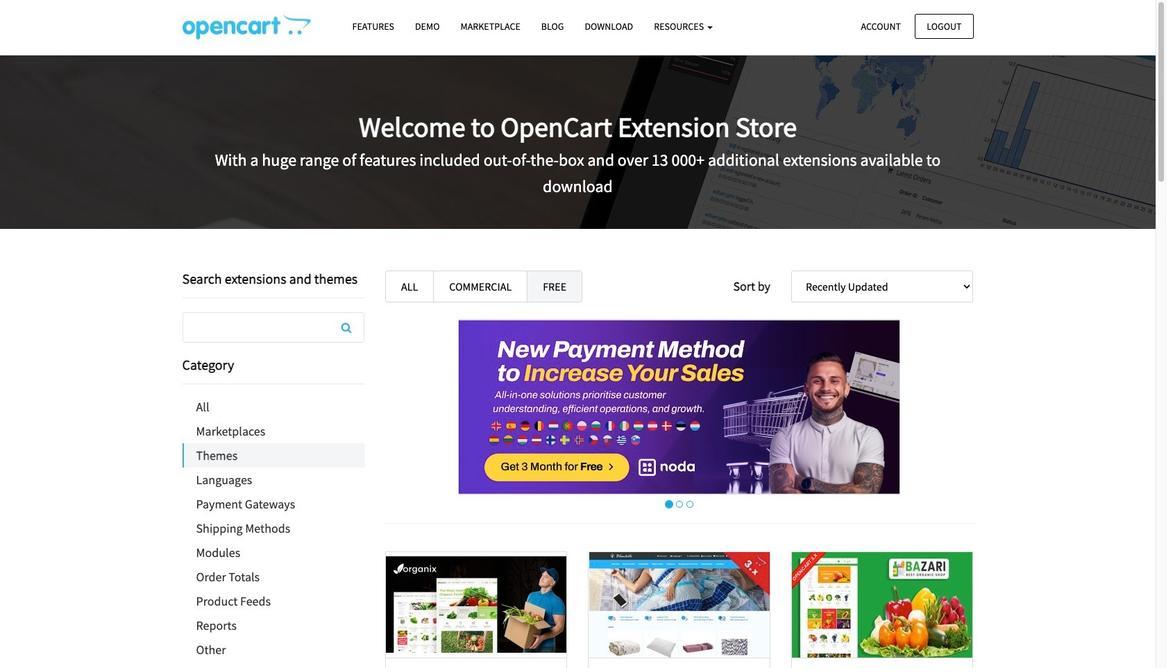 Task type: vqa. For each thing, say whether or not it's contained in the screenshot.
second 24990996 from the top of the page
no



Task type: describe. For each thing, give the bounding box(es) containing it.
bazari organic & grocery ecommrce website te.. image
[[793, 553, 973, 659]]

node image
[[459, 320, 901, 495]]

blankets - bedding, pillows, beauty - responsive.. image
[[590, 553, 770, 659]]



Task type: locate. For each thing, give the bounding box(es) containing it.
organic mega multi store opencart theme image
[[386, 553, 567, 659]]

opencart themes image
[[182, 15, 311, 40]]

search image
[[341, 322, 352, 333]]

None text field
[[183, 313, 364, 342]]



